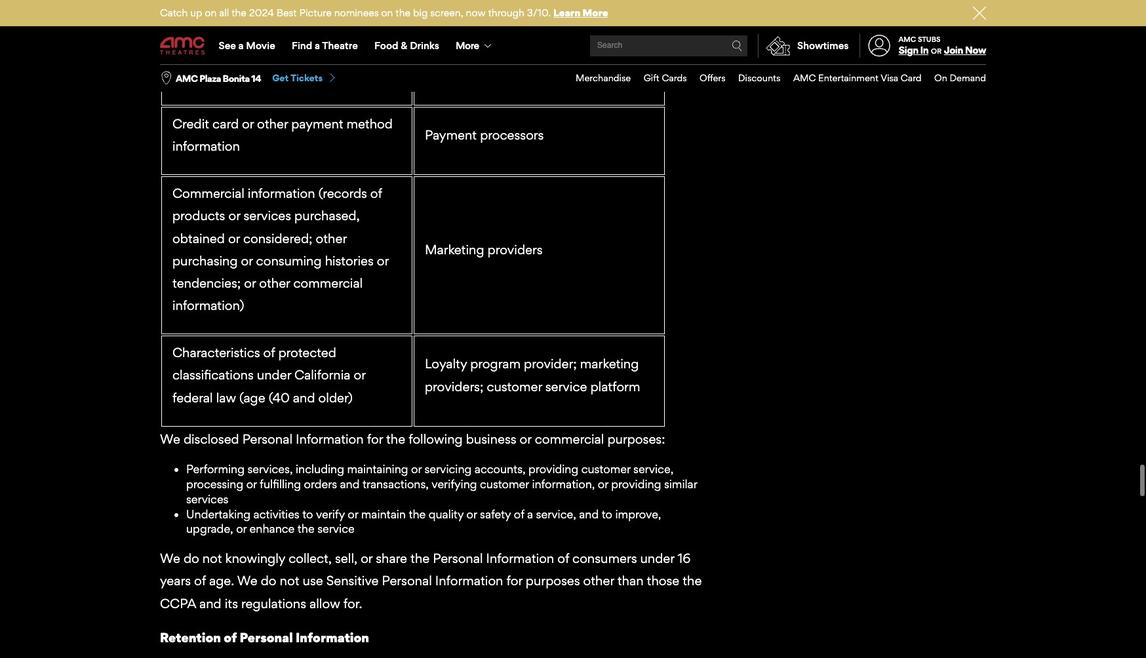 Task type: describe. For each thing, give the bounding box(es) containing it.
of inside commercial information (records of products or services purchased, obtained or considered; other purchasing or consuming histories or tendencies; or other commercial information)
[[371, 186, 382, 201]]

sell,
[[335, 551, 358, 567]]

demand
[[950, 72, 987, 83]]

undertaking
[[186, 507, 251, 521]]

collect,
[[289, 551, 332, 567]]

those
[[647, 574, 680, 589]]

showtimes
[[798, 39, 849, 52]]

we for we do not knowingly collect, sell, or share the personal information of consumers under 16 years of age. we do not use sensitive personal information for purposes other than those the ccpa and its regulations allow for.
[[160, 551, 180, 567]]

ccpa
[[160, 596, 196, 612]]

retention
[[160, 630, 221, 646]]

or right histories
[[377, 253, 389, 269]]

amc stubs sign in or join now
[[899, 35, 987, 57]]

services inside performing services, including maintaining or servicing accounts, providing customer service, processing or fulfilling orders and transactions, verifying customer information, or providing similar services undertaking activities to verify or maintain the quality or safety of a service, and to improve, upgrade, or enhance the service
[[186, 492, 229, 506]]

credit card or other payment method information
[[173, 116, 393, 154]]

maintain
[[361, 507, 406, 521]]

sign
[[899, 44, 919, 57]]

catch up on all the 2024 best picture nominees on the big screen, now through 3/10. learn more
[[160, 7, 608, 19]]

screen,
[[430, 7, 464, 19]]

or left safety
[[467, 507, 477, 521]]

or inside we do not knowingly collect, sell, or share the personal information of consumers under 16 years of age. we do not use sensitive personal information for purposes other than those the ccpa and its regulations allow for.
[[361, 551, 373, 567]]

get
[[272, 72, 289, 83]]

big
[[413, 7, 428, 19]]

the right all
[[232, 7, 247, 19]]

processing
[[186, 477, 243, 491]]

plaza
[[200, 73, 221, 84]]

obtained
[[173, 231, 225, 246]]

the left quality
[[409, 507, 426, 521]]

activities
[[254, 507, 300, 521]]

get tickets
[[272, 72, 323, 83]]

3/10.
[[527, 7, 551, 19]]

similar
[[664, 477, 697, 491]]

federal
[[173, 390, 213, 406]]

servicing
[[425, 462, 472, 476]]

cookie consent banner dialog
[[0, 623, 1147, 659]]

or inside credit card or other payment method information
[[242, 116, 254, 132]]

quality
[[429, 507, 464, 521]]

years
[[160, 574, 191, 589]]

amc plaza bonita 14
[[176, 73, 261, 84]]

under inside we do not knowingly collect, sell, or share the personal information of consumers under 16 years of age. we do not use sensitive personal information for purposes other than those the ccpa and its regulations allow for.
[[641, 551, 675, 567]]

more button
[[448, 28, 503, 64]]

search the AMC website text field
[[596, 41, 732, 51]]

amc plaza bonita 14 button
[[176, 72, 261, 85]]

or inside amc stubs sign in or join now
[[931, 47, 942, 56]]

2 to from the left
[[602, 507, 613, 521]]

providers; inside marketing providers; customer service platform
[[488, 46, 546, 62]]

number
[[237, 57, 283, 73]]

protected
[[278, 345, 336, 361]]

personal up services,
[[243, 432, 293, 447]]

gift cards
[[644, 72, 687, 83]]

tendencies;
[[173, 275, 241, 291]]

information,
[[532, 477, 595, 491]]

find
[[292, 39, 312, 52]]

marketing providers
[[425, 242, 543, 258]]

and inside characteristics of protected classifications under california or federal law (age (40 and older)
[[293, 390, 315, 406]]

service inside marketing providers; customer service platform
[[608, 46, 650, 62]]

commercial inside commercial information (records of products or services purchased, obtained or considered; other purchasing or consuming histories or tendencies; or other commercial information)
[[294, 275, 363, 291]]

food
[[375, 39, 399, 52]]

use
[[303, 574, 323, 589]]

older)
[[319, 390, 353, 406]]

2024
[[249, 7, 274, 19]]

on demand link
[[922, 65, 987, 92]]

marketing for marketing providers; customer service platform
[[425, 46, 484, 62]]

offers
[[700, 72, 726, 83]]

purchased,
[[295, 208, 360, 224]]

menu containing merchandise
[[563, 65, 987, 92]]

than
[[618, 574, 644, 589]]

commercial information (records of products or services purchased, obtained or considered; other purchasing or consuming histories or tendencies; or other commercial information)
[[173, 186, 389, 314]]

the down 16 in the right of the page
[[683, 574, 702, 589]]

characteristics
[[173, 345, 260, 361]]

safety
[[480, 507, 511, 521]]

join
[[944, 44, 964, 57]]

service inside performing services, including maintaining or servicing accounts, providing customer service, processing or fulfilling orders and transactions, verifying customer information, or providing similar services undertaking activities to verify or maintain the quality or safety of a service, and to improve, upgrade, or enhance the service
[[318, 522, 355, 536]]

1 to from the left
[[303, 507, 313, 521]]

or right tendencies;
[[244, 275, 256, 291]]

card
[[213, 116, 239, 132]]

menu containing more
[[160, 28, 987, 64]]

the up collect,
[[298, 522, 315, 536]]

loyalty
[[425, 356, 467, 372]]

see a movie link
[[211, 28, 284, 64]]

considered;
[[243, 231, 313, 246]]

amc for sign
[[899, 35, 917, 44]]

we for we disclosed personal information for the following business or commercial purposes:
[[160, 432, 180, 447]]

0 vertical spatial service,
[[634, 462, 674, 476]]

orders
[[304, 477, 337, 491]]

services,
[[248, 462, 293, 476]]

on demand
[[935, 72, 987, 83]]

of left the 'age.'
[[194, 574, 206, 589]]

best
[[277, 7, 297, 19]]

consumers
[[573, 551, 637, 567]]

and inside we do not knowingly collect, sell, or share the personal information of consumers under 16 years of age. we do not use sensitive personal information for purposes other than those the ccpa and its regulations allow for.
[[199, 596, 222, 612]]

customer down purposes:
[[582, 462, 631, 476]]

visa
[[881, 72, 899, 83]]

platform inside marketing providers; customer service platform
[[425, 69, 475, 84]]

personal down regulations
[[240, 630, 293, 646]]

or up transactions,
[[411, 462, 422, 476]]

transactions,
[[363, 477, 429, 491]]

drinks
[[410, 39, 439, 52]]

services inside commercial information (records of products or services purchased, obtained or considered; other purchasing or consuming histories or tendencies; or other commercial information)
[[244, 208, 291, 224]]

1 on from the left
[[205, 7, 217, 19]]

information inside credit card or other payment method information
[[173, 138, 240, 154]]

get tickets link
[[272, 72, 337, 84]]

of inside performing services, including maintaining or servicing accounts, providing customer service, processing or fulfilling orders and transactions, verifying customer information, or providing similar services undertaking activities to verify or maintain the quality or safety of a service, and to improve, upgrade, or enhance the service
[[514, 507, 525, 521]]

see
[[219, 39, 236, 52]]

or inside characteristics of protected classifications under california or federal law (age (40 and older)
[[354, 368, 366, 383]]

now
[[466, 7, 486, 19]]

commercial
[[173, 186, 245, 201]]

find a theatre
[[292, 39, 358, 52]]

food & drinks link
[[366, 28, 448, 64]]

2 on from the left
[[381, 7, 393, 19]]

verify
[[316, 507, 345, 521]]

user profile image
[[861, 35, 898, 57]]

retention of personal information
[[160, 630, 369, 646]]

disclosed
[[184, 432, 239, 447]]

amc for bonita
[[176, 73, 198, 84]]

theatre
[[322, 39, 358, 52]]

(records
[[319, 186, 367, 201]]

method
[[347, 116, 393, 132]]



Task type: locate. For each thing, give the bounding box(es) containing it.
marketing for marketing providers
[[425, 242, 484, 258]]

performing services, including maintaining or servicing accounts, providing customer service, processing or fulfilling orders and transactions, verifying customer information, or providing similar services undertaking activities to verify or maintain the quality or safety of a service, and to improve, upgrade, or enhance the service
[[186, 462, 697, 536]]

not
[[203, 551, 222, 567], [280, 574, 299, 589]]

0 horizontal spatial providing
[[529, 462, 579, 476]]

on right nominees
[[381, 7, 393, 19]]

0 vertical spatial services
[[244, 208, 291, 224]]

catch
[[160, 7, 188, 19]]

menu
[[160, 28, 987, 64], [563, 65, 987, 92]]

service, up similar
[[634, 462, 674, 476]]

the up maintaining
[[386, 432, 405, 447]]

enhance
[[250, 522, 295, 536]]

to left improve,
[[602, 507, 613, 521]]

movie
[[246, 39, 275, 52]]

or right obtained
[[228, 231, 240, 246]]

service down provider;
[[546, 379, 587, 395]]

personal down quality
[[433, 551, 483, 567]]

1 vertical spatial service,
[[536, 507, 577, 521]]

0 vertical spatial providing
[[529, 462, 579, 476]]

information
[[173, 138, 240, 154], [248, 186, 315, 201]]

other down purchased,
[[316, 231, 347, 246]]

card
[[901, 72, 922, 83]]

1 vertical spatial information
[[248, 186, 315, 201]]

0 horizontal spatial service
[[318, 522, 355, 536]]

1 horizontal spatial service,
[[634, 462, 674, 476]]

1 horizontal spatial to
[[602, 507, 613, 521]]

amc inside button
[[176, 73, 198, 84]]

0 horizontal spatial do
[[184, 551, 199, 567]]

nominees
[[334, 7, 379, 19]]

fulfilling
[[260, 477, 301, 491]]

1 horizontal spatial more
[[583, 7, 608, 19]]

1 vertical spatial marketing
[[425, 242, 484, 258]]

amc left plaza at the top left of the page
[[176, 73, 198, 84]]

amc up the sign
[[899, 35, 917, 44]]

1 vertical spatial we
[[160, 551, 180, 567]]

not up the 'age.'
[[203, 551, 222, 567]]

providers; down through
[[488, 46, 546, 62]]

providers; inside loyalty program provider; marketing providers; customer service platform
[[425, 379, 484, 395]]

maintaining
[[347, 462, 408, 476]]

characteristics of protected classifications under california or federal law (age (40 and older)
[[173, 345, 366, 406]]

0 horizontal spatial service,
[[536, 507, 577, 521]]

performing
[[186, 462, 245, 476]]

and right (40
[[293, 390, 315, 406]]

information)
[[173, 298, 244, 314]]

improve,
[[616, 507, 662, 521]]

providing up information,
[[529, 462, 579, 476]]

under up those
[[641, 551, 675, 567]]

1 vertical spatial services
[[186, 492, 229, 506]]

submit search icon image
[[732, 41, 743, 51]]

do up regulations
[[261, 574, 277, 589]]

business
[[466, 432, 517, 447]]

customer down accounts,
[[480, 477, 529, 491]]

0 horizontal spatial more
[[456, 39, 479, 52]]

1 horizontal spatial services
[[244, 208, 291, 224]]

other left the payment on the left of the page
[[257, 116, 288, 132]]

1 horizontal spatial do
[[261, 574, 277, 589]]

16
[[678, 551, 691, 567]]

more right learn
[[583, 7, 608, 19]]

or right california
[[354, 368, 366, 383]]

of down its at the bottom left of page
[[224, 630, 237, 646]]

1 vertical spatial under
[[641, 551, 675, 567]]

or right card
[[242, 116, 254, 132]]

2 vertical spatial we
[[237, 574, 258, 589]]

0 vertical spatial do
[[184, 551, 199, 567]]

and down information,
[[579, 507, 599, 521]]

program
[[471, 356, 521, 372]]

(40
[[269, 390, 290, 406]]

marketing left providers at the top
[[425, 242, 484, 258]]

service,
[[634, 462, 674, 476], [536, 507, 577, 521]]

0 vertical spatial information
[[173, 138, 240, 154]]

or down services,
[[246, 477, 257, 491]]

telephone
[[173, 57, 234, 73]]

of right safety
[[514, 507, 525, 521]]

amc down showtimes link
[[794, 72, 816, 83]]

loyalty program provider; marketing providers; customer service platform
[[425, 356, 641, 395]]

following
[[409, 432, 463, 447]]

food & drinks
[[375, 39, 439, 52]]

knowingly
[[225, 551, 285, 567]]

personal
[[243, 432, 293, 447], [433, 551, 483, 567], [382, 574, 432, 589], [240, 630, 293, 646]]

for up maintaining
[[367, 432, 383, 447]]

find a theatre link
[[284, 28, 366, 64]]

2 vertical spatial service
[[318, 522, 355, 536]]

or right sell,
[[361, 551, 373, 567]]

0 horizontal spatial for
[[367, 432, 383, 447]]

or right business
[[520, 432, 532, 447]]

sensitive
[[326, 574, 379, 589]]

more
[[583, 7, 608, 19], [456, 39, 479, 52]]

amc inside amc stubs sign in or join now
[[899, 35, 917, 44]]

a for movie
[[239, 39, 244, 52]]

1 vertical spatial commercial
[[535, 432, 604, 447]]

1 horizontal spatial commercial
[[535, 432, 604, 447]]

other inside credit card or other payment method information
[[257, 116, 288, 132]]

stubs
[[918, 35, 941, 44]]

1 vertical spatial not
[[280, 574, 299, 589]]

a right see
[[239, 39, 244, 52]]

0 horizontal spatial providers;
[[425, 379, 484, 395]]

1 vertical spatial service
[[546, 379, 587, 395]]

0 horizontal spatial not
[[203, 551, 222, 567]]

all
[[219, 7, 229, 19]]

0 horizontal spatial platform
[[425, 69, 475, 84]]

information
[[296, 432, 364, 447], [486, 551, 554, 567], [435, 574, 503, 589], [296, 630, 369, 646]]

0 horizontal spatial on
[[205, 7, 217, 19]]

we up years on the bottom
[[160, 551, 180, 567]]

the left big
[[396, 7, 411, 19]]

2 marketing from the top
[[425, 242, 484, 258]]

platform inside loyalty program provider; marketing providers; customer service platform
[[591, 379, 641, 395]]

menu down learn
[[160, 28, 987, 64]]

purposes
[[526, 574, 580, 589]]

0 vertical spatial we
[[160, 432, 180, 447]]

do up years on the bottom
[[184, 551, 199, 567]]

information down credit at the left top of the page
[[173, 138, 240, 154]]

for left purposes
[[507, 574, 523, 589]]

up
[[190, 7, 202, 19]]

under up (40
[[257, 368, 291, 383]]

0 horizontal spatial under
[[257, 368, 291, 383]]

services
[[244, 208, 291, 224], [186, 492, 229, 506]]

or
[[931, 47, 942, 56], [242, 116, 254, 132], [229, 208, 240, 224], [228, 231, 240, 246], [241, 253, 253, 269], [377, 253, 389, 269], [244, 275, 256, 291], [354, 368, 366, 383], [520, 432, 532, 447], [411, 462, 422, 476], [246, 477, 257, 491], [598, 477, 609, 491], [348, 507, 358, 521], [467, 507, 477, 521], [236, 522, 247, 536], [361, 551, 373, 567]]

1 vertical spatial providers;
[[425, 379, 484, 395]]

1 vertical spatial do
[[261, 574, 277, 589]]

service, down information,
[[536, 507, 577, 521]]

1 horizontal spatial amc
[[794, 72, 816, 83]]

allow
[[310, 596, 340, 612]]

under
[[257, 368, 291, 383], [641, 551, 675, 567]]

2 horizontal spatial a
[[527, 507, 533, 521]]

0 vertical spatial not
[[203, 551, 222, 567]]

merchandise link
[[563, 65, 631, 92]]

information up considered;
[[248, 186, 315, 201]]

consuming
[[256, 253, 322, 269]]

showtimes image
[[759, 34, 798, 58]]

amc logo image
[[160, 37, 206, 55], [160, 37, 206, 55]]

information inside commercial information (records of products or services purchased, obtained or considered; other purchasing or consuming histories or tendencies; or other commercial information)
[[248, 186, 315, 201]]

or right in
[[931, 47, 942, 56]]

discounts link
[[726, 65, 781, 92]]

menu down showtimes image
[[563, 65, 987, 92]]

1 horizontal spatial on
[[381, 7, 393, 19]]

amc
[[899, 35, 917, 44], [794, 72, 816, 83], [176, 73, 198, 84]]

marketing down screen,
[[425, 46, 484, 62]]

service inside loyalty program provider; marketing providers; customer service platform
[[546, 379, 587, 395]]

platform down more button
[[425, 69, 475, 84]]

more down now
[[456, 39, 479, 52]]

1 vertical spatial menu
[[563, 65, 987, 92]]

we disclosed personal information for the following business or commercial purposes:
[[160, 432, 665, 447]]

amc for visa
[[794, 72, 816, 83]]

marketing inside marketing providers; customer service platform
[[425, 46, 484, 62]]

telephone number
[[173, 57, 283, 73]]

learn
[[554, 7, 581, 19]]

purchasing
[[173, 253, 238, 269]]

1 vertical spatial more
[[456, 39, 479, 52]]

we
[[160, 432, 180, 447], [160, 551, 180, 567], [237, 574, 258, 589]]

1 horizontal spatial information
[[248, 186, 315, 201]]

in
[[921, 44, 929, 57]]

customer up the merchandise 'link'
[[550, 46, 605, 62]]

0 horizontal spatial information
[[173, 138, 240, 154]]

1 horizontal spatial for
[[507, 574, 523, 589]]

california
[[295, 368, 351, 383]]

and right orders
[[340, 477, 360, 491]]

commercial down histories
[[294, 275, 363, 291]]

see a movie
[[219, 39, 275, 52]]

or right information,
[[598, 477, 609, 491]]

we left disclosed at the left of the page
[[160, 432, 180, 447]]

0 vertical spatial under
[[257, 368, 291, 383]]

other inside we do not knowingly collect, sell, or share the personal information of consumers under 16 years of age. we do not use sensitive personal information for purposes other than those the ccpa and its regulations allow for.
[[584, 574, 614, 589]]

for
[[367, 432, 383, 447], [507, 574, 523, 589]]

or down commercial
[[229, 208, 240, 224]]

a right safety
[[527, 507, 533, 521]]

2 horizontal spatial service
[[608, 46, 650, 62]]

1 horizontal spatial service
[[546, 379, 587, 395]]

under inside characteristics of protected classifications under california or federal law (age (40 and older)
[[257, 368, 291, 383]]

1 horizontal spatial not
[[280, 574, 299, 589]]

more inside more button
[[456, 39, 479, 52]]

0 vertical spatial menu
[[160, 28, 987, 64]]

0 horizontal spatial a
[[239, 39, 244, 52]]

to left verify at the left bottom of page
[[303, 507, 313, 521]]

cards
[[662, 72, 687, 83]]

personal down share
[[382, 574, 432, 589]]

other down consuming
[[259, 275, 290, 291]]

on
[[205, 7, 217, 19], [381, 7, 393, 19]]

classifications
[[173, 368, 254, 383]]

1 horizontal spatial platform
[[591, 379, 641, 395]]

for inside we do not knowingly collect, sell, or share the personal information of consumers under 16 years of age. we do not use sensitive personal information for purposes other than those the ccpa and its regulations allow for.
[[507, 574, 523, 589]]

providers; down loyalty
[[425, 379, 484, 395]]

of
[[371, 186, 382, 201], [263, 345, 275, 361], [514, 507, 525, 521], [558, 551, 569, 567], [194, 574, 206, 589], [224, 630, 237, 646]]

platform down marketing
[[591, 379, 641, 395]]

including
[[296, 462, 344, 476]]

other down consumers
[[584, 574, 614, 589]]

not left use
[[280, 574, 299, 589]]

we down knowingly
[[237, 574, 258, 589]]

a inside performing services, including maintaining or servicing accounts, providing customer service, processing or fulfilling orders and transactions, verifying customer information, or providing similar services undertaking activities to verify or maintain the quality or safety of a service, and to improve, upgrade, or enhance the service
[[527, 507, 533, 521]]

marketing
[[580, 356, 639, 372]]

0 horizontal spatial commercial
[[294, 275, 363, 291]]

providing
[[529, 462, 579, 476], [612, 477, 662, 491]]

sign in button
[[899, 44, 929, 57]]

of left protected
[[263, 345, 275, 361]]

1 horizontal spatial providing
[[612, 477, 662, 491]]

customer down program
[[487, 379, 542, 395]]

service down verify at the left bottom of page
[[318, 522, 355, 536]]

products
[[173, 208, 225, 224]]

1 horizontal spatial under
[[641, 551, 675, 567]]

providing up improve,
[[612, 477, 662, 491]]

&
[[401, 39, 408, 52]]

the right share
[[411, 551, 430, 567]]

or right verify at the left bottom of page
[[348, 507, 358, 521]]

a
[[239, 39, 244, 52], [315, 39, 320, 52], [527, 507, 533, 521]]

and left its at the bottom left of page
[[199, 596, 222, 612]]

amc entertainment visa card link
[[781, 65, 922, 92]]

1 horizontal spatial a
[[315, 39, 320, 52]]

0 vertical spatial more
[[583, 7, 608, 19]]

gift cards link
[[631, 65, 687, 92]]

1 vertical spatial providing
[[612, 477, 662, 491]]

customer inside marketing providers; customer service platform
[[550, 46, 605, 62]]

0 vertical spatial for
[[367, 432, 383, 447]]

services down processing
[[186, 492, 229, 506]]

on
[[935, 72, 948, 83]]

or down considered;
[[241, 253, 253, 269]]

services up considered;
[[244, 208, 291, 224]]

gift
[[644, 72, 660, 83]]

2 horizontal spatial amc
[[899, 35, 917, 44]]

commercial up information,
[[535, 432, 604, 447]]

a for theatre
[[315, 39, 320, 52]]

histories
[[325, 253, 374, 269]]

payment
[[425, 127, 477, 143]]

sign in or join amc stubs element
[[860, 28, 987, 64]]

payment processors
[[425, 127, 544, 143]]

1 marketing from the top
[[425, 46, 484, 62]]

payment
[[291, 116, 343, 132]]

0 vertical spatial commercial
[[294, 275, 363, 291]]

service up the gift
[[608, 46, 650, 62]]

other
[[257, 116, 288, 132], [316, 231, 347, 246], [259, 275, 290, 291], [584, 574, 614, 589]]

on left all
[[205, 7, 217, 19]]

1 vertical spatial platform
[[591, 379, 641, 395]]

we do not knowingly collect, sell, or share the personal information of consumers under 16 years of age. we do not use sensitive personal information for purposes other than those the ccpa and its regulations allow for.
[[160, 551, 702, 612]]

tickets
[[291, 72, 323, 83]]

0 horizontal spatial to
[[303, 507, 313, 521]]

marketing providers; customer service platform
[[425, 46, 650, 84]]

1 horizontal spatial providers;
[[488, 46, 546, 62]]

0 vertical spatial platform
[[425, 69, 475, 84]]

offers link
[[687, 65, 726, 92]]

or down "undertaking"
[[236, 522, 247, 536]]

customer inside loyalty program provider; marketing providers; customer service platform
[[487, 379, 542, 395]]

of right "(records"
[[371, 186, 382, 201]]

merchandise
[[576, 72, 631, 83]]

0 vertical spatial service
[[608, 46, 650, 62]]

of inside characteristics of protected classifications under california or federal law (age (40 and older)
[[263, 345, 275, 361]]

of up purposes
[[558, 551, 569, 567]]

0 horizontal spatial amc
[[176, 73, 198, 84]]

0 vertical spatial providers;
[[488, 46, 546, 62]]

0 horizontal spatial services
[[186, 492, 229, 506]]

0 vertical spatial marketing
[[425, 46, 484, 62]]

1 vertical spatial for
[[507, 574, 523, 589]]

amc entertainment visa card
[[794, 72, 922, 83]]

a right find
[[315, 39, 320, 52]]



Task type: vqa. For each thing, say whether or not it's contained in the screenshot.
first 'menu item' from the right
no



